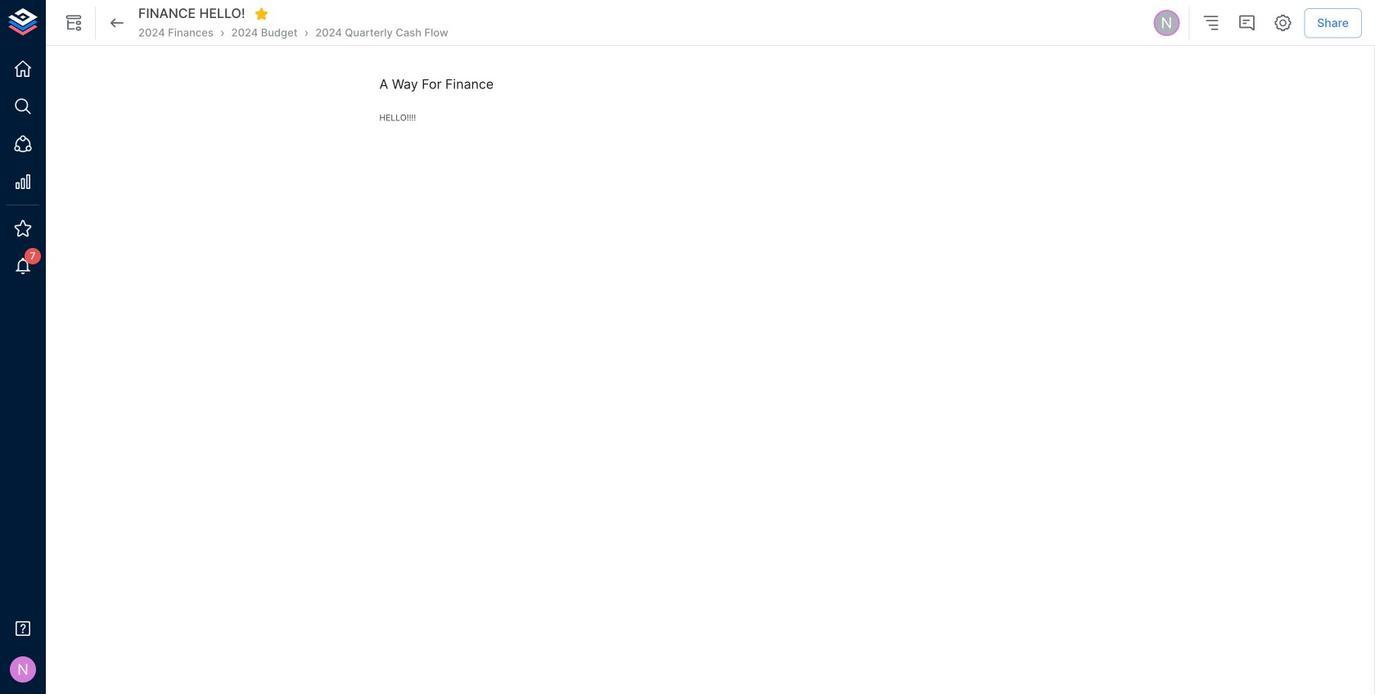 Task type: locate. For each thing, give the bounding box(es) containing it.
remove favorite image
[[254, 6, 269, 21]]

go back image
[[107, 13, 127, 33]]

settings image
[[1273, 13, 1293, 33]]

table of contents image
[[1201, 13, 1221, 33]]



Task type: describe. For each thing, give the bounding box(es) containing it.
show wiki image
[[64, 13, 84, 33]]

comments image
[[1237, 13, 1257, 33]]



Task type: vqa. For each thing, say whether or not it's contained in the screenshot.
The Favorite image
no



